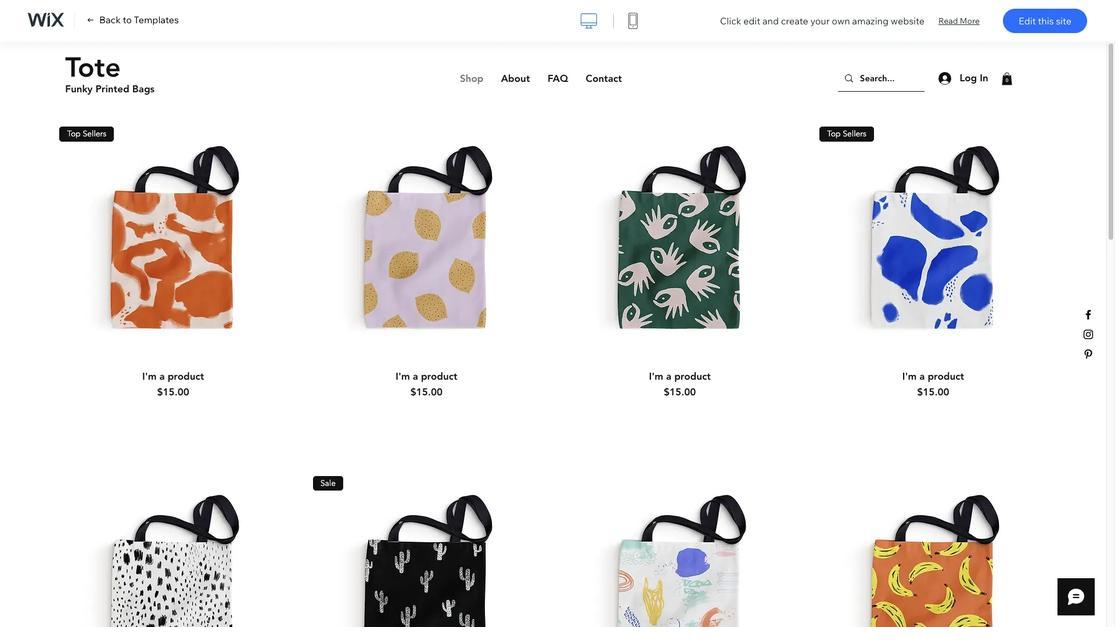 Task type: describe. For each thing, give the bounding box(es) containing it.
read
[[939, 15, 959, 26]]

site
[[1057, 15, 1072, 27]]

read more
[[939, 15, 980, 26]]

amazing
[[853, 15, 889, 27]]

this
[[1039, 15, 1054, 27]]

click
[[720, 15, 742, 27]]

more
[[960, 15, 980, 26]]

own
[[832, 15, 851, 27]]

read more link
[[939, 15, 980, 27]]

website
[[891, 15, 925, 27]]



Task type: locate. For each thing, give the bounding box(es) containing it.
back
[[99, 14, 121, 26]]

create
[[781, 15, 809, 27]]

templates
[[134, 14, 179, 26]]

edit
[[744, 15, 761, 27]]

to
[[123, 14, 132, 26]]

your
[[811, 15, 830, 27]]

click edit and create your own amazing website
[[720, 15, 925, 27]]

edit this site link
[[1004, 9, 1088, 33]]

edit
[[1019, 15, 1036, 27]]

and
[[763, 15, 779, 27]]

edit this site
[[1019, 15, 1072, 27]]

back to templates
[[99, 14, 179, 26]]



Task type: vqa. For each thing, say whether or not it's contained in the screenshot.
the glass ns.png IMAGE
no



